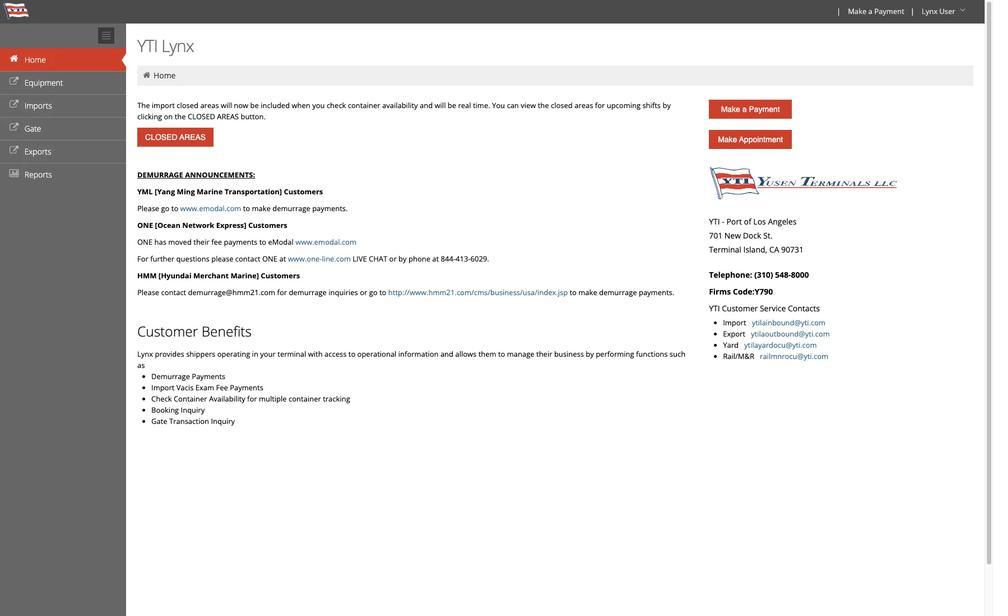 Task type: vqa. For each thing, say whether or not it's contained in the screenshot.
bottom container
yes



Task type: locate. For each thing, give the bounding box(es) containing it.
1 horizontal spatial make a payment link
[[843, 0, 909, 24]]

2 vertical spatial for
[[247, 394, 257, 404]]

1 vertical spatial import
[[151, 383, 175, 393]]

gate link
[[0, 117, 126, 140]]

2 horizontal spatial lynx
[[922, 6, 938, 16]]

0 vertical spatial make a payment
[[848, 6, 905, 16]]

fee
[[211, 237, 222, 247]]

transportation]
[[225, 187, 282, 197]]

be
[[250, 100, 259, 110], [448, 100, 456, 110]]

1 horizontal spatial contact
[[235, 254, 260, 264]]

areas
[[200, 100, 219, 110], [575, 100, 593, 110]]

be up button.
[[250, 100, 259, 110]]

1 horizontal spatial be
[[448, 100, 456, 110]]

0 vertical spatial a
[[869, 6, 873, 16]]

1 horizontal spatial home link
[[154, 70, 176, 81]]

0 horizontal spatial import
[[151, 383, 175, 393]]

exports link
[[0, 140, 126, 163]]

terminal
[[278, 349, 306, 359]]

gate up exports
[[24, 123, 41, 134]]

3 external link image from the top
[[8, 147, 20, 155]]

and right availability
[[420, 100, 433, 110]]

0 vertical spatial inquiry
[[181, 405, 205, 415]]

home image
[[142, 71, 152, 79]]

www.emodal.com down marine
[[180, 204, 241, 214]]

2 horizontal spatial for
[[595, 100, 605, 110]]

one left [ocean
[[137, 220, 153, 230]]

1 horizontal spatial make
[[579, 288, 598, 298]]

at down emodal
[[279, 254, 286, 264]]

payments up availability
[[230, 383, 263, 393]]

2 at from the left
[[433, 254, 439, 264]]

you
[[312, 100, 325, 110]]

www.emodal.com link up www.one-line.com link
[[296, 237, 357, 247]]

2 vertical spatial customers
[[261, 271, 300, 281]]

by inside the import closed areas will now be included when you check container availability and will be real time.  you can view the closed areas for upcoming shifts by clicking on the closed areas button.
[[663, 100, 671, 110]]

www.emodal.com link for one has moved their fee payments to emodal www.emodal.com
[[296, 237, 357, 247]]

please for please go to
[[137, 204, 159, 214]]

be left "real"
[[448, 100, 456, 110]]

1 vertical spatial www.emodal.com
[[296, 237, 357, 247]]

0 vertical spatial yti
[[137, 34, 158, 57]]

one left has
[[137, 237, 153, 247]]

2 vertical spatial yti
[[709, 303, 720, 314]]

0 vertical spatial make a payment link
[[843, 0, 909, 24]]

0 vertical spatial external link image
[[8, 78, 20, 86]]

0 horizontal spatial will
[[221, 100, 232, 110]]

home link up equipment at top
[[0, 48, 126, 71]]

0 horizontal spatial home link
[[0, 48, 126, 71]]

closed right view
[[551, 100, 573, 110]]

customers right transportation]
[[284, 187, 323, 197]]

413-
[[456, 254, 471, 264]]

your
[[260, 349, 276, 359]]

please down yml
[[137, 204, 159, 214]]

make for bottommost make a payment link
[[721, 105, 741, 114]]

import
[[152, 100, 175, 110]]

for down for further questions please contact one at www.one-line.com live chat or by phone at 844-413-6029.
[[277, 288, 287, 298]]

0 horizontal spatial container
[[289, 394, 321, 404]]

firms code:y790
[[709, 287, 773, 297]]

2 horizontal spatial by
[[663, 100, 671, 110]]

www.emodal.com link
[[180, 204, 241, 214], [296, 237, 357, 247]]

1 horizontal spatial by
[[586, 349, 594, 359]]

one down emodal
[[262, 254, 278, 264]]

-
[[722, 216, 725, 227]]

2 closed from the left
[[551, 100, 573, 110]]

844-
[[441, 254, 456, 264]]

0 vertical spatial go
[[161, 204, 170, 214]]

0 vertical spatial one
[[137, 220, 153, 230]]

st.
[[764, 230, 773, 241]]

reports link
[[0, 163, 126, 186]]

by
[[663, 100, 671, 110], [399, 254, 407, 264], [586, 349, 594, 359]]

contacts
[[788, 303, 820, 314]]

marine
[[197, 187, 223, 197]]

contact down one has moved their fee payments to emodal www.emodal.com
[[235, 254, 260, 264]]

1 vertical spatial a
[[743, 105, 747, 114]]

home
[[24, 54, 46, 65], [154, 70, 176, 81]]

contact down [hyundai at the top of page
[[161, 288, 186, 298]]

1 external link image from the top
[[8, 78, 20, 86]]

live
[[353, 254, 367, 264]]

0 vertical spatial www.emodal.com
[[180, 204, 241, 214]]

shippers
[[186, 349, 215, 359]]

one has moved their fee payments to emodal www.emodal.com
[[137, 237, 357, 247]]

gate down "booking"
[[151, 417, 167, 427]]

0 horizontal spatial payments
[[192, 372, 225, 382]]

container
[[174, 394, 207, 404]]

0 vertical spatial make
[[252, 204, 271, 214]]

or right inquiries
[[360, 288, 367, 298]]

for left multiple
[[247, 394, 257, 404]]

0 horizontal spatial make a payment link
[[709, 100, 792, 119]]

container left tracking
[[289, 394, 321, 404]]

one for one has moved their fee payments to emodal www.emodal.com
[[137, 237, 153, 247]]

ca
[[770, 244, 780, 255]]

yti left "-" on the right
[[709, 216, 720, 227]]

yti down firms
[[709, 303, 720, 314]]

by right shifts
[[663, 100, 671, 110]]

or right chat
[[389, 254, 397, 264]]

network
[[182, 220, 214, 230]]

0 vertical spatial gate
[[24, 123, 41, 134]]

areas left upcoming
[[575, 100, 593, 110]]

1 horizontal spatial will
[[435, 100, 446, 110]]

external link image for exports
[[8, 147, 20, 155]]

one [ocean network express] customers
[[137, 220, 288, 230]]

by right the business
[[586, 349, 594, 359]]

such
[[670, 349, 686, 359]]

fee
[[216, 383, 228, 393]]

external link image up external link icon
[[8, 78, 20, 86]]

1 horizontal spatial at
[[433, 254, 439, 264]]

yml [yang ming marine transportation] customers
[[137, 187, 323, 197]]

phone
[[409, 254, 431, 264]]

closed
[[188, 112, 215, 122]]

island,
[[744, 244, 768, 255]]

go
[[161, 204, 170, 214], [369, 288, 378, 298]]

yti inside yti - port of los angeles 701 new dock st. terminal island, ca 90731
[[709, 216, 720, 227]]

ytilainbound@yti.com link
[[752, 318, 826, 328]]

customer up provides
[[137, 322, 198, 341]]

0 horizontal spatial www.emodal.com link
[[180, 204, 241, 214]]

1 vertical spatial lynx
[[161, 34, 194, 57]]

operational
[[357, 349, 397, 359]]

None submit
[[137, 128, 214, 147]]

2 please from the top
[[137, 288, 159, 298]]

2 vertical spatial make
[[718, 135, 738, 144]]

external link image
[[8, 78, 20, 86], [8, 124, 20, 132], [8, 147, 20, 155]]

1 vertical spatial payment
[[749, 105, 780, 114]]

0 vertical spatial their
[[194, 237, 210, 247]]

their left fee at the top
[[194, 237, 210, 247]]

by inside lynx provides shippers operating in your terminal with access to operational information and allows them to manage their business by performing functions such as demurrage payments import vacis exam fee payments check container availability for multiple container tracking booking inquiry gate transaction inquiry
[[586, 349, 594, 359]]

bar chart image
[[8, 170, 20, 178]]

lynx inside lynx provides shippers operating in your terminal with access to operational information and allows them to manage their business by performing functions such as demurrage payments import vacis exam fee payments check container availability for multiple container tracking booking inquiry gate transaction inquiry
[[137, 349, 153, 359]]

1 vertical spatial home
[[154, 70, 176, 81]]

1 horizontal spatial or
[[389, 254, 397, 264]]

the right view
[[538, 100, 549, 110]]

external link image down external link icon
[[8, 124, 20, 132]]

www.emodal.com link down marine
[[180, 204, 241, 214]]

go down [yang at left
[[161, 204, 170, 214]]

import inside lynx provides shippers operating in your terminal with access to operational information and allows them to manage their business by performing functions such as demurrage payments import vacis exam fee payments check container availability for multiple container tracking booking inquiry gate transaction inquiry
[[151, 383, 175, 393]]

1 horizontal spatial and
[[441, 349, 454, 359]]

0 horizontal spatial gate
[[24, 123, 41, 134]]

imports
[[24, 100, 52, 111]]

yti - port of los angeles 701 new dock st. terminal island, ca 90731
[[709, 216, 804, 255]]

2 | from the left
[[911, 6, 915, 16]]

gate inside lynx provides shippers operating in your terminal with access to operational information and allows them to manage their business by performing functions such as demurrage payments import vacis exam fee payments check container availability for multiple container tracking booking inquiry gate transaction inquiry
[[151, 417, 167, 427]]

will left "real"
[[435, 100, 446, 110]]

ytilainbound@yti.com
[[752, 318, 826, 328]]

2 vertical spatial by
[[586, 349, 594, 359]]

[yang
[[155, 187, 175, 197]]

www.emodal.com up www.one-line.com link
[[296, 237, 357, 247]]

0 horizontal spatial at
[[279, 254, 286, 264]]

0 vertical spatial payments.
[[312, 204, 348, 214]]

1 vertical spatial by
[[399, 254, 407, 264]]

to
[[171, 204, 178, 214], [243, 204, 250, 214], [259, 237, 266, 247], [380, 288, 387, 298], [570, 288, 577, 298], [349, 349, 356, 359], [498, 349, 505, 359]]

1 vertical spatial contact
[[161, 288, 186, 298]]

0 vertical spatial and
[[420, 100, 433, 110]]

by left phone
[[399, 254, 407, 264]]

1 vertical spatial gate
[[151, 417, 167, 427]]

0 horizontal spatial closed
[[177, 100, 199, 110]]

areas up closed
[[200, 100, 219, 110]]

1 vertical spatial www.emodal.com link
[[296, 237, 357, 247]]

will
[[221, 100, 232, 110], [435, 100, 446, 110]]

customer down firms code:y790
[[722, 303, 758, 314]]

0 horizontal spatial payments.
[[312, 204, 348, 214]]

external link image up the bar chart icon
[[8, 147, 20, 155]]

for inside lynx provides shippers operating in your terminal with access to operational information and allows them to manage their business by performing functions such as demurrage payments import vacis exam fee payments check container availability for multiple container tracking booking inquiry gate transaction inquiry
[[247, 394, 257, 404]]

0 vertical spatial import
[[723, 318, 747, 328]]

0 horizontal spatial and
[[420, 100, 433, 110]]

time.
[[473, 100, 490, 110]]

the right on
[[175, 112, 186, 122]]

0 horizontal spatial areas
[[200, 100, 219, 110]]

port
[[727, 216, 742, 227]]

external link image inside gate link
[[8, 124, 20, 132]]

provides
[[155, 349, 184, 359]]

terminal
[[709, 244, 742, 255]]

1 vertical spatial customers
[[248, 220, 288, 230]]

angle down image
[[958, 6, 969, 14]]

home right home icon
[[154, 70, 176, 81]]

customers for one [ocean network express] customers
[[248, 220, 288, 230]]

further
[[150, 254, 174, 264]]

1 horizontal spatial lynx
[[161, 34, 194, 57]]

yti up home icon
[[137, 34, 158, 57]]

yti
[[137, 34, 158, 57], [709, 216, 720, 227], [709, 303, 720, 314]]

lynx for provides
[[137, 349, 153, 359]]

yti for yti - port of los angeles 701 new dock st. terminal island, ca 90731
[[709, 216, 720, 227]]

|
[[837, 6, 841, 16], [911, 6, 915, 16]]

1 horizontal spatial www.emodal.com link
[[296, 237, 357, 247]]

yti for yti lynx
[[137, 34, 158, 57]]

booking
[[151, 405, 179, 415]]

1 horizontal spatial |
[[911, 6, 915, 16]]

areas
[[217, 112, 239, 122]]

1 horizontal spatial gate
[[151, 417, 167, 427]]

0 vertical spatial or
[[389, 254, 397, 264]]

yti lynx
[[137, 34, 194, 57]]

1 horizontal spatial go
[[369, 288, 378, 298]]

0 vertical spatial www.emodal.com link
[[180, 204, 241, 214]]

their right manage
[[537, 349, 553, 359]]

for left upcoming
[[595, 100, 605, 110]]

and left allows
[[441, 349, 454, 359]]

announcements:
[[185, 170, 255, 180]]

0 horizontal spatial be
[[250, 100, 259, 110]]

1 horizontal spatial closed
[[551, 100, 573, 110]]

gate
[[24, 123, 41, 134], [151, 417, 167, 427]]

container right check
[[348, 100, 380, 110]]

payment left lynx user
[[875, 6, 905, 16]]

2 external link image from the top
[[8, 124, 20, 132]]

exports
[[24, 146, 51, 157]]

will up areas
[[221, 100, 232, 110]]

1 vertical spatial please
[[137, 288, 159, 298]]

lynx user
[[922, 6, 956, 16]]

customers
[[284, 187, 323, 197], [248, 220, 288, 230], [261, 271, 300, 281]]

1 vertical spatial make a payment
[[721, 105, 780, 114]]

import up export
[[723, 318, 747, 328]]

0 vertical spatial home
[[24, 54, 46, 65]]

0 vertical spatial payment
[[875, 6, 905, 16]]

1 vertical spatial customer
[[137, 322, 198, 341]]

external link image inside exports link
[[8, 147, 20, 155]]

1 vertical spatial yti
[[709, 216, 720, 227]]

0 vertical spatial contact
[[235, 254, 260, 264]]

closed up closed
[[177, 100, 199, 110]]

lynx user link
[[917, 0, 973, 24]]

payments up exam
[[192, 372, 225, 382]]

1 please from the top
[[137, 204, 159, 214]]

demurrage
[[273, 204, 311, 214], [289, 288, 327, 298], [599, 288, 637, 298]]

customers down www.one-
[[261, 271, 300, 281]]

customers up emodal
[[248, 220, 288, 230]]

home right home image
[[24, 54, 46, 65]]

import up check
[[151, 383, 175, 393]]

one
[[137, 220, 153, 230], [137, 237, 153, 247], [262, 254, 278, 264]]

ming
[[177, 187, 195, 197]]

2 vertical spatial lynx
[[137, 349, 153, 359]]

payment up appointment
[[749, 105, 780, 114]]

0 horizontal spatial go
[[161, 204, 170, 214]]

included
[[261, 100, 290, 110]]

and inside lynx provides shippers operating in your terminal with access to operational information and allows them to manage their business by performing functions such as demurrage payments import vacis exam fee payments check container availability for multiple container tracking booking inquiry gate transaction inquiry
[[441, 349, 454, 359]]

1 horizontal spatial for
[[277, 288, 287, 298]]

0 vertical spatial please
[[137, 204, 159, 214]]

lynx inside 'link'
[[922, 6, 938, 16]]

1 horizontal spatial inquiry
[[211, 417, 235, 427]]

1 horizontal spatial www.emodal.com
[[296, 237, 357, 247]]

inquiry down availability
[[211, 417, 235, 427]]

0 horizontal spatial or
[[360, 288, 367, 298]]

2 vertical spatial external link image
[[8, 147, 20, 155]]

go right inquiries
[[369, 288, 378, 298]]

1 vertical spatial inquiry
[[211, 417, 235, 427]]

and inside the import closed areas will now be included when you check container availability and will be real time.  you can view the closed areas for upcoming shifts by clicking on the closed areas button.
[[420, 100, 433, 110]]

home link right home icon
[[154, 70, 176, 81]]

inquiry down container on the left bottom
[[181, 405, 205, 415]]

at left 844-
[[433, 254, 439, 264]]

external link image inside equipment "link"
[[8, 78, 20, 86]]

0 horizontal spatial the
[[175, 112, 186, 122]]

0 horizontal spatial make a payment
[[721, 105, 780, 114]]

please down 'hmm'
[[137, 288, 159, 298]]



Task type: describe. For each thing, give the bounding box(es) containing it.
operating
[[217, 349, 250, 359]]

questions
[[176, 254, 210, 264]]

demurrage
[[137, 170, 183, 180]]

home image
[[8, 55, 20, 63]]

2 be from the left
[[448, 100, 456, 110]]

shifts
[[643, 100, 661, 110]]

information
[[399, 349, 439, 359]]

them
[[479, 349, 497, 359]]

www.emodal.com link for to make demurrage payments.
[[180, 204, 241, 214]]

1 horizontal spatial a
[[869, 6, 873, 16]]

moved
[[168, 237, 192, 247]]

0 horizontal spatial by
[[399, 254, 407, 264]]

1 horizontal spatial payment
[[875, 6, 905, 16]]

the import closed areas will now be included when you check container availability and will be real time.  you can view the closed areas for upcoming shifts by clicking on the closed areas button.
[[137, 100, 671, 122]]

1 horizontal spatial the
[[538, 100, 549, 110]]

upcoming
[[607, 100, 641, 110]]

1 will from the left
[[221, 100, 232, 110]]

clicking
[[137, 112, 162, 122]]

firms
[[709, 287, 731, 297]]

telephone: (310) 548-8000
[[709, 270, 809, 280]]

customer benefits
[[137, 322, 252, 341]]

ytilaoutbound@yti.com link
[[751, 329, 830, 339]]

lynx provides shippers operating in your terminal with access to operational information and allows them to manage their business by performing functions such as demurrage payments import vacis exam fee payments check container availability for multiple container tracking booking inquiry gate transaction inquiry
[[137, 349, 686, 427]]

90731
[[782, 244, 804, 255]]

1 vertical spatial make a payment link
[[709, 100, 792, 119]]

benefits
[[202, 322, 252, 341]]

1 vertical spatial go
[[369, 288, 378, 298]]

can
[[507, 100, 519, 110]]

http://www.hmm21.com/cms/business/usa/index.jsp
[[388, 288, 568, 298]]

(310)
[[755, 270, 773, 280]]

new
[[725, 230, 741, 241]]

1 horizontal spatial import
[[723, 318, 747, 328]]

for
[[137, 254, 149, 264]]

ytilayardocu@yti.com link
[[745, 340, 817, 350]]

make appointment link
[[709, 130, 792, 149]]

allows
[[456, 349, 477, 359]]

business
[[554, 349, 584, 359]]

1 horizontal spatial payments
[[230, 383, 263, 393]]

make appointment
[[718, 135, 783, 144]]

availability
[[382, 100, 418, 110]]

1 areas from the left
[[200, 100, 219, 110]]

telephone:
[[709, 270, 753, 280]]

now
[[234, 100, 249, 110]]

1 horizontal spatial payments.
[[639, 288, 675, 298]]

2 areas from the left
[[575, 100, 593, 110]]

www.one-line.com link
[[288, 254, 351, 264]]

export
[[723, 329, 750, 339]]

reports
[[24, 169, 52, 180]]

yti for yti customer service contacts
[[709, 303, 720, 314]]

marine]
[[231, 271, 259, 281]]

yml
[[137, 187, 153, 197]]

import ytilainbound@yti.com
[[723, 318, 826, 328]]

one for one [ocean network express] customers
[[137, 220, 153, 230]]

vacis
[[176, 383, 194, 393]]

for inside the import closed areas will now be included when you check container availability and will be real time.  you can view the closed areas for upcoming shifts by clicking on the closed areas button.
[[595, 100, 605, 110]]

www.one-
[[288, 254, 322, 264]]

exam
[[196, 383, 214, 393]]

ytilaoutbound@yti.com
[[751, 329, 830, 339]]

yard
[[723, 340, 743, 350]]

0 horizontal spatial their
[[194, 237, 210, 247]]

inquiries
[[329, 288, 358, 298]]

merchant
[[193, 271, 229, 281]]

1 vertical spatial the
[[175, 112, 186, 122]]

dock
[[743, 230, 762, 241]]

the
[[137, 100, 150, 110]]

railmnrocu@yti.com link
[[760, 352, 829, 362]]

in
[[252, 349, 258, 359]]

1 horizontal spatial customer
[[722, 303, 758, 314]]

please contact demurrage@hmm21.com for demurrage inquiries or go to http://www.hmm21.com/cms/business/usa/index.jsp to make demurrage payments.
[[137, 288, 675, 298]]

as
[[137, 361, 145, 371]]

container inside lynx provides shippers operating in your terminal with access to operational information and allows them to manage their business by performing functions such as demurrage payments import vacis exam fee payments check container availability for multiple container tracking booking inquiry gate transaction inquiry
[[289, 394, 321, 404]]

0 horizontal spatial www.emodal.com
[[180, 204, 241, 214]]

los
[[754, 216, 766, 227]]

1 at from the left
[[279, 254, 286, 264]]

lynx for user
[[922, 6, 938, 16]]

please for please contact demurrage@hmm21.com for demurrage inquiries or go to
[[137, 288, 159, 298]]

home inside "link"
[[24, 54, 46, 65]]

0 vertical spatial payments
[[192, 372, 225, 382]]

line.com
[[322, 254, 351, 264]]

their inside lynx provides shippers operating in your terminal with access to operational information and allows them to manage their business by performing functions such as demurrage payments import vacis exam fee payments check container availability for multiple container tracking booking inquiry gate transaction inquiry
[[537, 349, 553, 359]]

make for make appointment link
[[718, 135, 738, 144]]

emodal
[[268, 237, 294, 247]]

with
[[308, 349, 323, 359]]

of
[[744, 216, 752, 227]]

[hyundai
[[159, 271, 192, 281]]

multiple
[[259, 394, 287, 404]]

angeles
[[768, 216, 797, 227]]

express]
[[216, 220, 246, 230]]

please
[[211, 254, 234, 264]]

0 horizontal spatial inquiry
[[181, 405, 205, 415]]

[ocean
[[155, 220, 181, 230]]

demurrage@hmm21.com
[[188, 288, 275, 298]]

1 horizontal spatial make a payment
[[848, 6, 905, 16]]

you
[[492, 100, 505, 110]]

1 | from the left
[[837, 6, 841, 16]]

container inside the import closed areas will now be included when you check container availability and will be real time.  you can view the closed areas for upcoming shifts by clicking on the closed areas button.
[[348, 100, 380, 110]]

external link image for gate
[[8, 124, 20, 132]]

0 horizontal spatial contact
[[161, 288, 186, 298]]

548-
[[776, 270, 792, 280]]

0 horizontal spatial payment
[[749, 105, 780, 114]]

imports link
[[0, 94, 126, 117]]

2 will from the left
[[435, 100, 446, 110]]

real
[[458, 100, 471, 110]]

2 vertical spatial one
[[262, 254, 278, 264]]

external link image for equipment
[[8, 78, 20, 86]]

1 be from the left
[[250, 100, 259, 110]]

gate inside gate link
[[24, 123, 41, 134]]

1 closed from the left
[[177, 100, 199, 110]]

chat
[[369, 254, 388, 264]]

0 horizontal spatial a
[[743, 105, 747, 114]]

view
[[521, 100, 536, 110]]

hmm
[[137, 271, 157, 281]]

check
[[327, 100, 346, 110]]

button.
[[241, 112, 266, 122]]

ytilayardocu@yti.com
[[745, 340, 817, 350]]

external link image
[[8, 101, 20, 109]]

tracking
[[323, 394, 350, 404]]

railmnrocu@yti.com
[[760, 352, 829, 362]]

demurrage
[[151, 372, 190, 382]]

availability
[[209, 394, 245, 404]]

0 vertical spatial make
[[848, 6, 867, 16]]

customers for hmm [hyundai merchant marine] customers
[[261, 271, 300, 281]]

demurrage announcements:
[[137, 170, 255, 180]]

0 vertical spatial customers
[[284, 187, 323, 197]]

please go to www.emodal.com to make demurrage payments.
[[137, 204, 348, 214]]

6029.
[[471, 254, 489, 264]]



